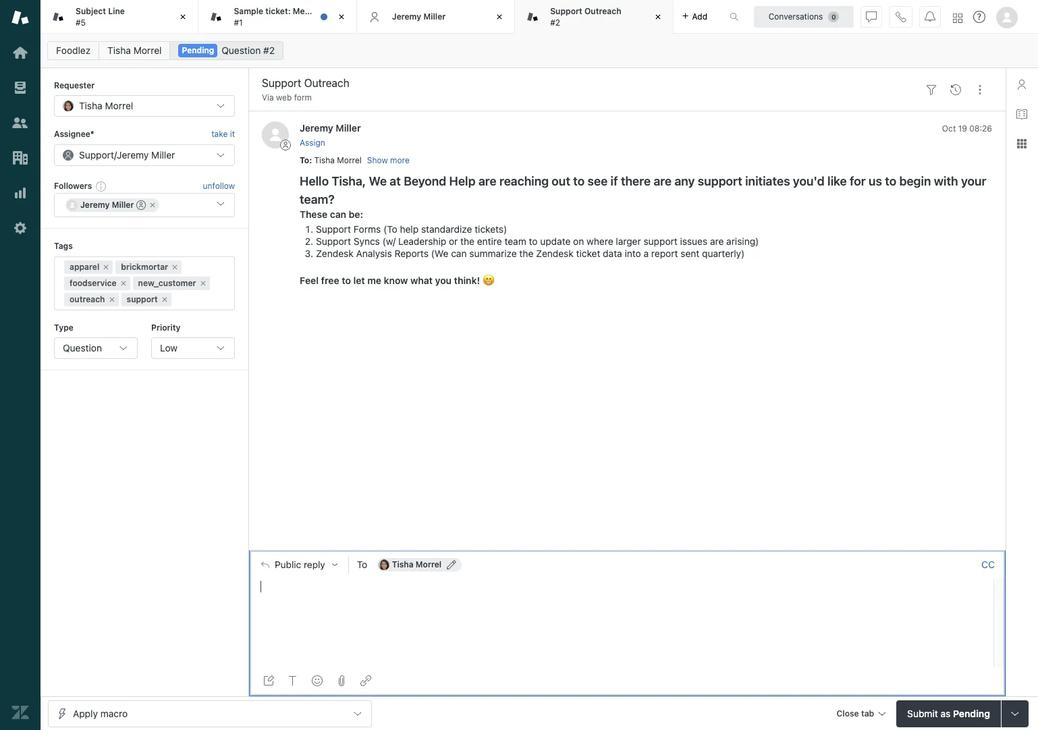 Task type: describe. For each thing, give the bounding box(es) containing it.
new_customer
[[138, 278, 196, 288]]

to : tisha morrel show more
[[300, 155, 410, 166]]

add attachment image
[[336, 676, 347, 687]]

insert emojis image
[[312, 676, 323, 687]]

zendesk products image
[[954, 13, 963, 23]]

oct 19 08:26
[[943, 124, 993, 134]]

displays possible ticket submission types image
[[1011, 709, 1021, 720]]

team?
[[300, 193, 335, 207]]

feel free to let me know what you think! 😁️
[[300, 275, 495, 286]]

out
[[552, 174, 571, 188]]

be:
[[349, 209, 363, 220]]

user is an agent image
[[137, 201, 146, 210]]

remove image for new_customer
[[199, 279, 207, 287]]

tisha morrel for to
[[392, 560, 442, 570]]

reply
[[304, 560, 325, 571]]

it
[[230, 129, 235, 139]]

morrel inside requester element
[[105, 100, 133, 112]]

we
[[369, 174, 387, 188]]

us
[[869, 174, 883, 188]]

think!
[[454, 275, 480, 286]]

these
[[300, 209, 328, 220]]

initiates
[[746, 174, 791, 188]]

1 vertical spatial can
[[451, 248, 467, 259]]

standardize
[[422, 224, 472, 235]]

the inside the sample ticket: meet the ticket #1
[[315, 6, 328, 16]]

jeremy inside tab
[[392, 11, 422, 21]]

a
[[644, 248, 649, 259]]

tisha right moretisha@foodlez.com image on the bottom of the page
[[392, 560, 414, 570]]

report
[[652, 248, 679, 259]]

where
[[587, 236, 614, 247]]

brickmortar
[[121, 262, 168, 272]]

macro
[[100, 708, 128, 720]]

foodservice
[[70, 278, 117, 288]]

edit user image
[[447, 561, 457, 570]]

requester element
[[54, 96, 235, 117]]

close image
[[652, 10, 665, 24]]

filter image
[[927, 84, 938, 95]]

question for question
[[63, 342, 102, 354]]

larger
[[616, 236, 642, 247]]

support inside assignee* element
[[79, 149, 114, 161]]

0 horizontal spatial support
[[127, 294, 158, 304]]

take it button
[[212, 128, 235, 142]]

to right 'us'
[[886, 174, 897, 188]]

08:26
[[970, 124, 993, 134]]

tags
[[54, 241, 73, 251]]

close tab button
[[831, 701, 892, 730]]

admin image
[[11, 220, 29, 237]]

hide composer image
[[622, 545, 633, 556]]

miller inside jeremy miller assign
[[336, 123, 361, 134]]

Oct 19 08:26 text field
[[943, 124, 993, 134]]

to left let
[[342, 275, 351, 286]]

add
[[693, 11, 708, 21]]

apparel
[[70, 262, 99, 272]]

support inside support outreach #2
[[551, 6, 583, 16]]

/
[[114, 149, 117, 161]]

format text image
[[288, 676, 299, 687]]

views image
[[11, 79, 29, 97]]

outreach
[[585, 6, 622, 16]]

0 vertical spatial support
[[698, 174, 743, 188]]

remove image inside the jeremy miller option
[[149, 201, 157, 210]]

2 close image from the left
[[335, 10, 348, 24]]

assignee*
[[54, 129, 94, 139]]

1 vertical spatial the
[[461, 236, 475, 247]]

free
[[321, 275, 340, 286]]

millerjeremy500@gmail.com image
[[67, 200, 78, 211]]

to right team
[[529, 236, 538, 247]]

miller inside assignee* element
[[151, 149, 175, 161]]

tab containing sample ticket: meet the ticket
[[199, 0, 357, 34]]

zendesk support image
[[11, 9, 29, 26]]

😁️
[[483, 275, 495, 286]]

assign
[[300, 138, 325, 148]]

ticket actions image
[[975, 84, 986, 95]]

there
[[621, 174, 651, 188]]

tisha morrel link
[[99, 41, 171, 60]]

or
[[449, 236, 458, 247]]

events image
[[951, 84, 962, 95]]

submit as pending
[[908, 708, 991, 720]]

unfollow button
[[203, 180, 235, 193]]

forms
[[354, 224, 381, 235]]

your
[[962, 174, 987, 188]]

low button
[[151, 338, 235, 359]]

0 vertical spatial can
[[330, 209, 347, 220]]

jeremy miller option
[[66, 199, 160, 212]]

tisha morrel inside secondary element
[[108, 45, 162, 56]]

support down these
[[316, 224, 351, 235]]

jeremy inside jeremy miller assign
[[300, 123, 334, 134]]

remove image for foodservice
[[119, 279, 127, 287]]

oct
[[943, 124, 957, 134]]

1 horizontal spatial pending
[[954, 708, 991, 720]]

followers
[[54, 181, 92, 191]]

main element
[[0, 0, 41, 731]]

web
[[276, 93, 292, 103]]

begin
[[900, 174, 932, 188]]

customer context image
[[1017, 79, 1028, 90]]

remove image for outreach
[[108, 296, 116, 304]]

beyond
[[404, 174, 447, 188]]

tab
[[862, 709, 875, 719]]

help
[[400, 224, 419, 235]]

subject
[[76, 6, 106, 16]]

get help image
[[974, 11, 986, 23]]

2 zendesk from the left
[[536, 248, 574, 259]]

draft mode image
[[263, 676, 274, 687]]

question for question #2
[[222, 45, 261, 56]]

issues
[[681, 236, 708, 247]]

customers image
[[11, 114, 29, 132]]

if
[[611, 174, 618, 188]]

tickets)
[[475, 224, 508, 235]]

jeremy miller link
[[300, 123, 361, 134]]

tab containing subject line
[[41, 0, 199, 34]]

help
[[450, 174, 476, 188]]

miller inside option
[[112, 200, 134, 210]]

conversations
[[769, 11, 824, 21]]

close image for jeremy miller tab
[[493, 10, 507, 24]]

show
[[367, 155, 388, 166]]

question button
[[54, 338, 138, 359]]

jeremy miller for jeremy miller tab
[[392, 11, 446, 21]]

tab containing support outreach
[[516, 0, 674, 34]]

subject line #5
[[76, 6, 125, 27]]

more
[[391, 155, 410, 166]]

via web form
[[262, 93, 312, 103]]

ticket:
[[266, 6, 291, 16]]

like
[[828, 174, 848, 188]]

with
[[935, 174, 959, 188]]

(to
[[384, 224, 398, 235]]

arising)
[[727, 236, 760, 247]]

jeremy miller for the jeremy miller option
[[80, 200, 134, 210]]

show more button
[[367, 155, 410, 167]]

summarize
[[470, 248, 517, 259]]

cc button
[[982, 559, 996, 572]]

update
[[541, 236, 571, 247]]

unfollow
[[203, 181, 235, 191]]

tabs tab list
[[41, 0, 716, 34]]

remove image for apparel
[[102, 263, 110, 271]]

(w/
[[383, 236, 396, 247]]



Task type: locate. For each thing, give the bounding box(es) containing it.
1 horizontal spatial can
[[451, 248, 467, 259]]

support left outreach
[[551, 6, 583, 16]]

outreach
[[70, 294, 105, 304]]

1 vertical spatial jeremy miller
[[80, 200, 134, 210]]

1 vertical spatial pending
[[954, 708, 991, 720]]

button displays agent's chat status as invisible. image
[[867, 11, 878, 22]]

3 close image from the left
[[493, 10, 507, 24]]

reporting image
[[11, 184, 29, 202]]

tisha morrel for requester
[[79, 100, 133, 112]]

question inside secondary element
[[222, 45, 261, 56]]

form
[[294, 93, 312, 103]]

tisha inside to : tisha morrel show more
[[314, 155, 335, 165]]

at
[[390, 174, 401, 188]]

Subject field
[[259, 75, 917, 91]]

line
[[108, 6, 125, 16]]

remove image
[[149, 201, 157, 210], [102, 263, 110, 271], [119, 279, 127, 287], [108, 296, 116, 304], [161, 296, 169, 304]]

0 horizontal spatial jeremy miller
[[80, 200, 134, 210]]

remove image down brickmortar
[[119, 279, 127, 287]]

get started image
[[11, 44, 29, 61]]

remove image
[[171, 263, 179, 271], [199, 279, 207, 287]]

close image inside jeremy miller tab
[[493, 10, 507, 24]]

let
[[354, 275, 365, 286]]

0 horizontal spatial are
[[479, 174, 497, 188]]

for
[[850, 174, 866, 188]]

ticket right meet
[[330, 6, 353, 16]]

close
[[837, 709, 860, 719]]

question #2
[[222, 45, 275, 56]]

0 horizontal spatial #2
[[263, 45, 275, 56]]

jeremy miller assign
[[300, 123, 361, 148]]

are right help
[[479, 174, 497, 188]]

morrel up requester element
[[134, 45, 162, 56]]

1 vertical spatial support
[[644, 236, 678, 247]]

1 horizontal spatial zendesk
[[536, 248, 574, 259]]

morrel inside to : tisha morrel show more
[[337, 155, 362, 165]]

1 horizontal spatial #2
[[551, 17, 561, 27]]

#2 down ticket:
[[263, 45, 275, 56]]

Public reply composer text field
[[255, 580, 990, 608]]

quarterly)
[[703, 248, 745, 259]]

to for to : tisha morrel show more
[[300, 155, 310, 165]]

close image right meet
[[335, 10, 348, 24]]

knowledge image
[[1017, 109, 1028, 120]]

0 horizontal spatial the
[[315, 6, 328, 16]]

apply
[[73, 708, 98, 720]]

sample ticket: meet the ticket #1
[[234, 6, 353, 27]]

add button
[[674, 0, 716, 33]]

secondary element
[[41, 37, 1039, 64]]

avatar image
[[262, 122, 289, 149]]

morrel inside secondary element
[[134, 45, 162, 56]]

(we
[[431, 248, 449, 259]]

0 vertical spatial jeremy miller
[[392, 11, 446, 21]]

0 horizontal spatial zendesk
[[316, 248, 354, 259]]

remove image for brickmortar
[[171, 263, 179, 271]]

the right or
[[461, 236, 475, 247]]

conversations button
[[755, 6, 855, 27]]

close image left #1 at the top left of page
[[177, 10, 190, 24]]

jeremy miller
[[392, 11, 446, 21], [80, 200, 134, 210]]

via
[[262, 93, 274, 103]]

2 horizontal spatial close image
[[493, 10, 507, 24]]

jeremy miller inside tab
[[392, 11, 446, 21]]

hello
[[300, 174, 329, 188]]

question down #1 at the top left of page
[[222, 45, 261, 56]]

pending inside secondary element
[[182, 45, 214, 55]]

1 zendesk from the left
[[316, 248, 354, 259]]

2 horizontal spatial support
[[698, 174, 743, 188]]

priority
[[151, 323, 181, 333]]

to
[[300, 155, 310, 165], [357, 559, 368, 571]]

1 horizontal spatial to
[[357, 559, 368, 571]]

2 vertical spatial tisha morrel
[[392, 560, 442, 570]]

2 tab from the left
[[199, 0, 357, 34]]

notifications image
[[925, 11, 936, 22]]

assignee* element
[[54, 144, 235, 166]]

tisha inside secondary element
[[108, 45, 131, 56]]

question inside popup button
[[63, 342, 102, 354]]

miller inside tab
[[424, 11, 446, 21]]

the
[[315, 6, 328, 16], [461, 236, 475, 247], [520, 248, 534, 259]]

0 vertical spatial tisha morrel
[[108, 45, 162, 56]]

add link (cmd k) image
[[361, 676, 372, 687]]

can left be:
[[330, 209, 347, 220]]

morrel
[[134, 45, 162, 56], [105, 100, 133, 112], [337, 155, 362, 165], [416, 560, 442, 570]]

1 horizontal spatial remove image
[[199, 279, 207, 287]]

1 vertical spatial tisha morrel
[[79, 100, 133, 112]]

2 horizontal spatial are
[[711, 236, 724, 247]]

support up report
[[644, 236, 678, 247]]

ticket inside the sample ticket: meet the ticket #1
[[330, 6, 353, 16]]

remove image right outreach
[[108, 296, 116, 304]]

me
[[368, 275, 382, 286]]

0 vertical spatial the
[[315, 6, 328, 16]]

tisha morrel right moretisha@foodlez.com image on the bottom of the page
[[392, 560, 442, 570]]

0 horizontal spatial question
[[63, 342, 102, 354]]

type
[[54, 323, 74, 333]]

support outreach #2
[[551, 6, 622, 27]]

19
[[959, 124, 968, 134]]

reaching
[[500, 174, 549, 188]]

#2 up secondary element
[[551, 17, 561, 27]]

1 horizontal spatial the
[[461, 236, 475, 247]]

cc
[[982, 559, 996, 571]]

1 horizontal spatial close image
[[335, 10, 348, 24]]

foodlez
[[56, 45, 91, 56]]

support down assignee*
[[79, 149, 114, 161]]

#2
[[551, 17, 561, 27], [263, 45, 275, 56]]

team
[[505, 236, 527, 247]]

sample
[[234, 6, 264, 16]]

#2 inside secondary element
[[263, 45, 275, 56]]

remove image up new_customer
[[171, 263, 179, 271]]

remove image right user is an agent 'icon'
[[149, 201, 157, 210]]

meet
[[293, 6, 313, 16]]

0 horizontal spatial ticket
[[330, 6, 353, 16]]

remove image for support
[[161, 296, 169, 304]]

pending
[[182, 45, 214, 55], [954, 708, 991, 720]]

zendesk down update
[[536, 248, 574, 259]]

1 tab from the left
[[41, 0, 199, 34]]

pending left 'question #2'
[[182, 45, 214, 55]]

organizations image
[[11, 149, 29, 167]]

public reply button
[[249, 551, 348, 580]]

as
[[941, 708, 951, 720]]

question down type on the left top of the page
[[63, 342, 102, 354]]

to for to
[[357, 559, 368, 571]]

jeremy inside assignee* element
[[117, 149, 149, 161]]

foodlez link
[[47, 41, 99, 60]]

on
[[574, 236, 585, 247]]

ticket
[[330, 6, 353, 16], [577, 248, 601, 259]]

to left moretisha@foodlez.com image on the bottom of the page
[[357, 559, 368, 571]]

0 vertical spatial pending
[[182, 45, 214, 55]]

tisha,
[[332, 174, 366, 188]]

any
[[675, 174, 695, 188]]

tisha morrel down the line
[[108, 45, 162, 56]]

1 horizontal spatial support
[[644, 236, 678, 247]]

close tab
[[837, 709, 875, 719]]

0 horizontal spatial can
[[330, 209, 347, 220]]

see
[[588, 174, 608, 188]]

know
[[384, 275, 408, 286]]

public reply
[[275, 560, 325, 571]]

ticket inside hello tisha, we at beyond help are reaching out to see if there are any support initiates you'd like for us to begin with your team? these can be: support forms (to help standardize tickets) support syncs (w/ leadership or the entire team to update on where larger support issues are arising) zendesk analysis reports (we can summarize the zendesk ticket data into a report sent quarterly)
[[577, 248, 601, 259]]

submit
[[908, 708, 939, 720]]

into
[[625, 248, 642, 259]]

sent
[[681, 248, 700, 259]]

jeremy miller inside option
[[80, 200, 134, 210]]

requester
[[54, 80, 95, 91]]

info on adding followers image
[[96, 181, 107, 192]]

0 vertical spatial #2
[[551, 17, 561, 27]]

support down new_customer
[[127, 294, 158, 304]]

#5
[[76, 17, 86, 27]]

analysis
[[356, 248, 392, 259]]

0 vertical spatial ticket
[[330, 6, 353, 16]]

jeremy
[[392, 11, 422, 21], [300, 123, 334, 134], [117, 149, 149, 161], [80, 200, 110, 210]]

1 horizontal spatial ticket
[[577, 248, 601, 259]]

zendesk up free
[[316, 248, 354, 259]]

apply macro
[[73, 708, 128, 720]]

moretisha@foodlez.com image
[[379, 560, 390, 571]]

tisha morrel down the requester
[[79, 100, 133, 112]]

you'd
[[794, 174, 825, 188]]

can down or
[[451, 248, 467, 259]]

morrel up /
[[105, 100, 133, 112]]

to
[[574, 174, 585, 188], [886, 174, 897, 188], [529, 236, 538, 247], [342, 275, 351, 286]]

0 vertical spatial question
[[222, 45, 261, 56]]

tisha inside requester element
[[79, 100, 103, 112]]

jeremy miller tab
[[357, 0, 516, 34]]

1 vertical spatial to
[[357, 559, 368, 571]]

the down team
[[520, 248, 534, 259]]

1 vertical spatial remove image
[[199, 279, 207, 287]]

what
[[411, 275, 433, 286]]

to inside to : tisha morrel show more
[[300, 155, 310, 165]]

tisha morrel inside requester element
[[79, 100, 133, 112]]

0 horizontal spatial to
[[300, 155, 310, 165]]

are left any
[[654, 174, 672, 188]]

0 vertical spatial to
[[300, 155, 310, 165]]

0 vertical spatial remove image
[[171, 263, 179, 271]]

morrel up tisha,
[[337, 155, 362, 165]]

3 tab from the left
[[516, 0, 674, 34]]

remove image right new_customer
[[199, 279, 207, 287]]

0 horizontal spatial pending
[[182, 45, 214, 55]]

1 vertical spatial #2
[[263, 45, 275, 56]]

to down assign button
[[300, 155, 310, 165]]

support left the syncs
[[316, 236, 351, 247]]

remove image up foodservice
[[102, 263, 110, 271]]

1 close image from the left
[[177, 10, 190, 24]]

the right meet
[[315, 6, 328, 16]]

0 horizontal spatial remove image
[[171, 263, 179, 271]]

ticket down on
[[577, 248, 601, 259]]

pending right the as
[[954, 708, 991, 720]]

2 vertical spatial the
[[520, 248, 534, 259]]

1 vertical spatial ticket
[[577, 248, 601, 259]]

syncs
[[354, 236, 380, 247]]

tisha down subject line #5
[[108, 45, 131, 56]]

tisha right :
[[314, 155, 335, 165]]

1 horizontal spatial jeremy miller
[[392, 11, 446, 21]]

2 vertical spatial support
[[127, 294, 158, 304]]

remove image down new_customer
[[161, 296, 169, 304]]

you
[[435, 275, 452, 286]]

zendesk image
[[11, 705, 29, 722]]

1 horizontal spatial question
[[222, 45, 261, 56]]

public
[[275, 560, 301, 571]]

morrel left edit user icon
[[416, 560, 442, 570]]

apps image
[[1017, 138, 1028, 149]]

close image
[[177, 10, 190, 24], [335, 10, 348, 24], [493, 10, 507, 24]]

2 horizontal spatial the
[[520, 248, 534, 259]]

entire
[[477, 236, 502, 247]]

are up quarterly)
[[711, 236, 724, 247]]

tab
[[41, 0, 199, 34], [199, 0, 357, 34], [516, 0, 674, 34]]

close image up secondary element
[[493, 10, 507, 24]]

support right any
[[698, 174, 743, 188]]

low
[[160, 342, 178, 354]]

support
[[698, 174, 743, 188], [644, 236, 678, 247], [127, 294, 158, 304]]

tisha down the requester
[[79, 100, 103, 112]]

0 horizontal spatial close image
[[177, 10, 190, 24]]

1 horizontal spatial are
[[654, 174, 672, 188]]

#2 inside support outreach #2
[[551, 17, 561, 27]]

1 vertical spatial question
[[63, 342, 102, 354]]

jeremy inside option
[[80, 200, 110, 210]]

are
[[479, 174, 497, 188], [654, 174, 672, 188], [711, 236, 724, 247]]

tisha
[[108, 45, 131, 56], [79, 100, 103, 112], [314, 155, 335, 165], [392, 560, 414, 570]]

followers element
[[54, 193, 235, 218]]

:
[[310, 155, 312, 165]]

close image for tab containing subject line
[[177, 10, 190, 24]]

to right the out
[[574, 174, 585, 188]]

take it
[[212, 129, 235, 139]]



Task type: vqa. For each thing, say whether or not it's contained in the screenshot.
Question #2
yes



